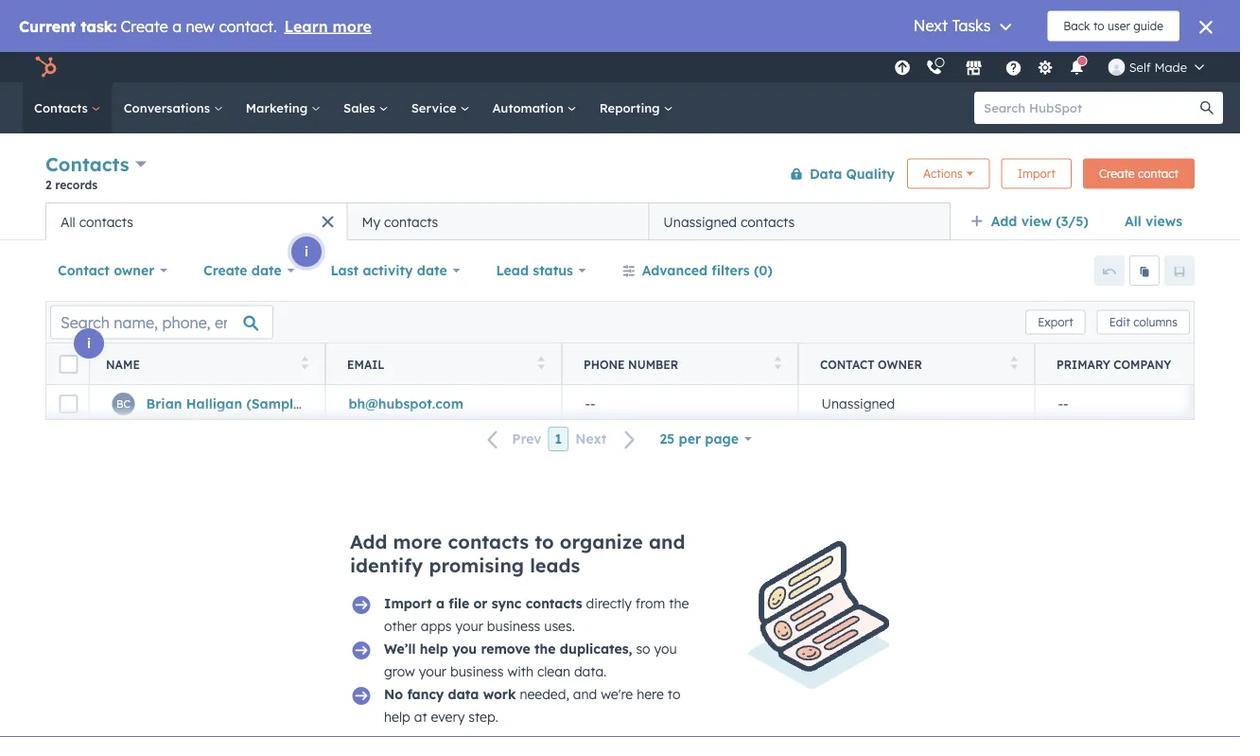 Task type: describe. For each thing, give the bounding box(es) containing it.
brian
[[146, 396, 182, 412]]

business inside so you grow your business with clean data.
[[450, 663, 504, 680]]

marketing
[[246, 100, 311, 115]]

add view (3/5)
[[991, 213, 1089, 229]]

last activity date
[[331, 262, 447, 279]]

edit columns
[[1110, 315, 1178, 329]]

hubspot link
[[23, 56, 71, 79]]

reporting link
[[588, 82, 685, 133]]

sync
[[492, 595, 522, 612]]

lead
[[496, 262, 529, 279]]

calling icon button
[[918, 55, 951, 80]]

press to sort. image
[[538, 356, 545, 369]]

date inside popup button
[[417, 262, 447, 279]]

per
[[679, 431, 701, 447]]

view
[[1022, 213, 1052, 229]]

contacts link
[[23, 82, 112, 133]]

needed,
[[520, 686, 570, 703]]

contacts for my contacts
[[384, 213, 438, 230]]

page
[[705, 431, 739, 447]]

actions button
[[907, 158, 990, 189]]

all contacts
[[61, 213, 133, 230]]

self made button
[[1097, 52, 1216, 82]]

-- inside button
[[585, 396, 596, 412]]

unassigned contacts
[[664, 213, 795, 230]]

directly
[[586, 595, 632, 612]]

we'll
[[384, 641, 416, 657]]

actions
[[924, 167, 963, 181]]

or
[[474, 595, 488, 612]]

no fancy data work
[[384, 686, 516, 703]]

0 vertical spatial contacts
[[34, 100, 92, 115]]

1
[[555, 431, 562, 447]]

automation link
[[481, 82, 588, 133]]

leads
[[530, 554, 580, 577]]

notifications button
[[1061, 52, 1094, 82]]

contact inside popup button
[[58, 262, 110, 279]]

your inside directly from the other apps your business uses.
[[456, 618, 483, 634]]

import for import
[[1018, 167, 1056, 181]]

with
[[508, 663, 534, 680]]

contacts for unassigned contacts
[[741, 213, 795, 230]]

marketing link
[[234, 82, 332, 133]]

your inside so you grow your business with clean data.
[[419, 663, 447, 680]]

settings image
[[1037, 60, 1054, 77]]

2 - from the left
[[590, 396, 596, 412]]

unassigned for unassigned
[[822, 396, 895, 412]]

help image
[[1006, 61, 1023, 78]]

ruby anderson image
[[1109, 59, 1126, 76]]

1 vertical spatial i
[[87, 335, 91, 352]]

add more contacts to organize and identify promising leads
[[350, 530, 685, 577]]

at
[[414, 709, 427, 725]]

marketplaces button
[[954, 52, 994, 82]]

add view (3/5) button
[[958, 202, 1113, 240]]

export button
[[1026, 310, 1086, 334]]

contact
[[1138, 167, 1179, 181]]

records
[[55, 177, 97, 192]]

2
[[45, 177, 52, 192]]

views
[[1146, 213, 1183, 229]]

1 - from the left
[[585, 396, 590, 412]]

import button
[[1002, 158, 1072, 189]]

(0)
[[754, 262, 773, 279]]

made
[[1155, 59, 1187, 75]]

step.
[[469, 709, 499, 725]]

my
[[362, 213, 381, 230]]

so you grow your business with clean data.
[[384, 641, 677, 680]]

data quality
[[810, 165, 895, 182]]

duplicates,
[[560, 641, 633, 657]]

unassigned button
[[799, 385, 1035, 423]]

1 horizontal spatial help
[[420, 641, 448, 657]]

other
[[384, 618, 417, 634]]

primary company column header
[[1035, 343, 1240, 385]]

contact owner inside contact owner popup button
[[58, 262, 155, 279]]

brian halligan (sample contact)
[[146, 396, 362, 412]]

data
[[448, 686, 479, 703]]

contacts button
[[45, 150, 147, 178]]

unassigned for unassigned contacts
[[664, 213, 737, 230]]

edit
[[1110, 315, 1131, 329]]

owner inside popup button
[[114, 262, 155, 279]]

conversations
[[124, 100, 214, 115]]

1 vertical spatial owner
[[878, 357, 922, 371]]

(sample
[[246, 396, 301, 412]]

bh@hubspot.com link
[[349, 396, 464, 412]]

upgrade image
[[894, 60, 911, 77]]

-- button
[[562, 385, 799, 423]]

number
[[628, 357, 679, 371]]

self made menu
[[889, 52, 1218, 82]]

sales
[[344, 100, 379, 115]]

bh@hubspot.com
[[349, 396, 464, 412]]

create for create date
[[204, 262, 247, 279]]

all contacts button
[[45, 202, 347, 240]]

next
[[575, 431, 607, 447]]

1 vertical spatial the
[[535, 641, 556, 657]]

from
[[636, 595, 665, 612]]

25
[[660, 431, 675, 447]]

you inside so you grow your business with clean data.
[[654, 641, 677, 657]]

bh@hubspot.com button
[[325, 385, 562, 423]]

name
[[106, 357, 140, 371]]

and inside needed, and we're here to help at every step.
[[573, 686, 597, 703]]

import for import a file or sync contacts
[[384, 595, 432, 612]]

primary company
[[1057, 357, 1172, 371]]

directly from the other apps your business uses.
[[384, 595, 689, 634]]

last activity date button
[[318, 252, 473, 290]]

1 vertical spatial contact
[[820, 357, 875, 371]]

apps
[[421, 618, 452, 634]]

create date button
[[191, 252, 307, 290]]

here
[[637, 686, 664, 703]]

data
[[810, 165, 842, 182]]

1 horizontal spatial contact owner
[[820, 357, 922, 371]]

1 you from the left
[[452, 641, 477, 657]]

promising
[[429, 554, 524, 577]]

contact)
[[305, 396, 362, 412]]

upgrade link
[[891, 57, 915, 77]]



Task type: locate. For each thing, give the bounding box(es) containing it.
0 vertical spatial help
[[420, 641, 448, 657]]

3 press to sort. image from the left
[[1011, 356, 1018, 369]]

to left organize
[[535, 530, 554, 554]]

press to sort. element
[[301, 356, 308, 372], [538, 356, 545, 372], [774, 356, 782, 372], [1011, 356, 1018, 372]]

date inside "popup button"
[[252, 262, 282, 279]]

notifications image
[[1069, 61, 1086, 78]]

contacts right my
[[384, 213, 438, 230]]

phone number
[[584, 357, 679, 371]]

press to sort. element for contact owner
[[1011, 356, 1018, 372]]

quality
[[846, 165, 895, 182]]

next button
[[569, 427, 648, 452]]

create contact button
[[1083, 158, 1195, 189]]

1 press to sort. element from the left
[[301, 356, 308, 372]]

date right activity
[[417, 262, 447, 279]]

create contact
[[1099, 167, 1179, 181]]

press to sort. element for email
[[538, 356, 545, 372]]

automation
[[492, 100, 567, 115]]

email
[[347, 357, 385, 371]]

all inside button
[[61, 213, 75, 230]]

create left contact
[[1099, 167, 1135, 181]]

0 horizontal spatial contact
[[58, 262, 110, 279]]

25 per page
[[660, 431, 739, 447]]

help down apps on the left bottom of page
[[420, 641, 448, 657]]

contacts inside 'all contacts' button
[[79, 213, 133, 230]]

1 vertical spatial your
[[419, 663, 447, 680]]

0 horizontal spatial contact owner
[[58, 262, 155, 279]]

search button
[[1191, 92, 1223, 124]]

2 press to sort. element from the left
[[538, 356, 545, 372]]

1 vertical spatial to
[[668, 686, 681, 703]]

pagination navigation
[[476, 427, 648, 452]]

--
[[585, 396, 596, 412], [1058, 396, 1069, 412]]

3 press to sort. element from the left
[[774, 356, 782, 372]]

1 vertical spatial contact owner
[[820, 357, 922, 371]]

1 vertical spatial help
[[384, 709, 410, 725]]

business up we'll help you remove the duplicates,
[[487, 618, 541, 634]]

conversations link
[[112, 82, 234, 133]]

0 horizontal spatial create
[[204, 262, 247, 279]]

every
[[431, 709, 465, 725]]

0 horizontal spatial the
[[535, 641, 556, 657]]

contacts down records
[[79, 213, 133, 230]]

your down file
[[456, 618, 483, 634]]

0 vertical spatial contact
[[58, 262, 110, 279]]

2 date from the left
[[417, 262, 447, 279]]

0 horizontal spatial and
[[573, 686, 597, 703]]

date left last
[[252, 262, 282, 279]]

add
[[991, 213, 1018, 229], [350, 530, 387, 554]]

0 vertical spatial the
[[669, 595, 689, 612]]

my contacts
[[362, 213, 438, 230]]

press to sort. element for phone number
[[774, 356, 782, 372]]

1 horizontal spatial and
[[649, 530, 685, 554]]

1 vertical spatial create
[[204, 262, 247, 279]]

data quality button
[[778, 155, 896, 193]]

0 vertical spatial contact owner
[[58, 262, 155, 279]]

the right from
[[669, 595, 689, 612]]

1 vertical spatial i button
[[74, 328, 104, 359]]

and up from
[[649, 530, 685, 554]]

help inside needed, and we're here to help at every step.
[[384, 709, 410, 725]]

to inside add more contacts to organize and identify promising leads
[[535, 530, 554, 554]]

reporting
[[600, 100, 664, 115]]

unassigned inside unassigned button
[[822, 396, 895, 412]]

all for all contacts
[[61, 213, 75, 230]]

the inside directly from the other apps your business uses.
[[669, 595, 689, 612]]

-- down primary
[[1058, 396, 1069, 412]]

contacts up (0)
[[741, 213, 795, 230]]

add inside add more contacts to organize and identify promising leads
[[350, 530, 387, 554]]

0 vertical spatial and
[[649, 530, 685, 554]]

0 vertical spatial i button
[[291, 237, 322, 267]]

1 horizontal spatial the
[[669, 595, 689, 612]]

all views
[[1125, 213, 1183, 229]]

import up view
[[1018, 167, 1056, 181]]

2 horizontal spatial press to sort. image
[[1011, 356, 1018, 369]]

1 vertical spatial contacts
[[45, 152, 129, 176]]

contact owner up unassigned button
[[820, 357, 922, 371]]

1 horizontal spatial date
[[417, 262, 447, 279]]

3 - from the left
[[1058, 396, 1064, 412]]

0 horizontal spatial all
[[61, 213, 75, 230]]

0 vertical spatial owner
[[114, 262, 155, 279]]

4 press to sort. element from the left
[[1011, 356, 1018, 372]]

2 all from the left
[[61, 213, 75, 230]]

import
[[1018, 167, 1056, 181], [384, 595, 432, 612]]

0 vertical spatial add
[[991, 213, 1018, 229]]

contact owner down all contacts
[[58, 262, 155, 279]]

1 vertical spatial unassigned
[[822, 396, 895, 412]]

and down data.
[[573, 686, 597, 703]]

0 horizontal spatial i
[[87, 335, 91, 352]]

0 vertical spatial create
[[1099, 167, 1135, 181]]

0 horizontal spatial i button
[[74, 328, 104, 359]]

(3/5)
[[1056, 213, 1089, 229]]

contacts
[[79, 213, 133, 230], [384, 213, 438, 230], [741, 213, 795, 230], [448, 530, 529, 554], [526, 595, 583, 612]]

0 horizontal spatial unassigned
[[664, 213, 737, 230]]

Search HubSpot search field
[[975, 92, 1206, 124]]

0 horizontal spatial owner
[[114, 262, 155, 279]]

1 -- from the left
[[585, 396, 596, 412]]

0 horizontal spatial you
[[452, 641, 477, 657]]

self
[[1129, 59, 1151, 75]]

advanced filters (0) button
[[610, 252, 785, 290]]

2 -- from the left
[[1058, 396, 1069, 412]]

0 vertical spatial unassigned
[[664, 213, 737, 230]]

0 horizontal spatial date
[[252, 262, 282, 279]]

fancy
[[407, 686, 444, 703]]

data.
[[574, 663, 607, 680]]

import inside import button
[[1018, 167, 1056, 181]]

0 horizontal spatial add
[[350, 530, 387, 554]]

1 vertical spatial add
[[350, 530, 387, 554]]

advanced
[[642, 262, 708, 279]]

contacts banner
[[45, 149, 1195, 202]]

business inside directly from the other apps your business uses.
[[487, 618, 541, 634]]

unassigned contacts button
[[649, 202, 951, 240]]

add left the more
[[350, 530, 387, 554]]

my contacts button
[[347, 202, 649, 240]]

company
[[1114, 357, 1172, 371]]

1 horizontal spatial your
[[456, 618, 483, 634]]

edit columns button
[[1097, 310, 1190, 334]]

contact down all contacts
[[58, 262, 110, 279]]

contacts down hubspot link
[[34, 100, 92, 115]]

press to sort. image for phone number
[[774, 356, 782, 369]]

-- up the next
[[585, 396, 596, 412]]

1 horizontal spatial create
[[1099, 167, 1135, 181]]

2 you from the left
[[654, 641, 677, 657]]

owner up unassigned button
[[878, 357, 922, 371]]

to
[[535, 530, 554, 554], [668, 686, 681, 703]]

contacts up uses.
[[526, 595, 583, 612]]

1 horizontal spatial you
[[654, 641, 677, 657]]

halligan
[[186, 396, 242, 412]]

all down the 2 records
[[61, 213, 75, 230]]

0 horizontal spatial press to sort. image
[[301, 356, 308, 369]]

help
[[420, 641, 448, 657], [384, 709, 410, 725]]

-
[[585, 396, 590, 412], [590, 396, 596, 412], [1058, 396, 1064, 412], [1064, 396, 1069, 412]]

1 horizontal spatial all
[[1125, 213, 1142, 229]]

1 button
[[548, 427, 569, 451]]

search image
[[1201, 101, 1214, 114]]

owner up search name, phone, email addresses, or company search field
[[114, 262, 155, 279]]

sales link
[[332, 82, 400, 133]]

export
[[1038, 315, 1074, 329]]

1 horizontal spatial i
[[305, 243, 309, 260]]

phone
[[584, 357, 625, 371]]

your up fancy
[[419, 663, 447, 680]]

0 horizontal spatial to
[[535, 530, 554, 554]]

contact owner
[[58, 262, 155, 279], [820, 357, 922, 371]]

create for create contact
[[1099, 167, 1135, 181]]

unassigned
[[664, 213, 737, 230], [822, 396, 895, 412]]

the up clean
[[535, 641, 556, 657]]

unassigned inside unassigned contacts button
[[664, 213, 737, 230]]

you right so
[[654, 641, 677, 657]]

identify
[[350, 554, 423, 577]]

lead status
[[496, 262, 573, 279]]

1 horizontal spatial unassigned
[[822, 396, 895, 412]]

to inside needed, and we're here to help at every step.
[[668, 686, 681, 703]]

0 horizontal spatial help
[[384, 709, 410, 725]]

grow
[[384, 663, 415, 680]]

1 horizontal spatial import
[[1018, 167, 1056, 181]]

create inside create date "popup button"
[[204, 262, 247, 279]]

lead status button
[[484, 252, 599, 290]]

4 - from the left
[[1064, 396, 1069, 412]]

add for add view (3/5)
[[991, 213, 1018, 229]]

add for add more contacts to organize and identify promising leads
[[350, 530, 387, 554]]

contacts inside add more contacts to organize and identify promising leads
[[448, 530, 529, 554]]

work
[[483, 686, 516, 703]]

1 horizontal spatial --
[[1058, 396, 1069, 412]]

2 press to sort. image from the left
[[774, 356, 782, 369]]

so
[[636, 641, 651, 657]]

1 all from the left
[[1125, 213, 1142, 229]]

create date
[[204, 262, 282, 279]]

contacts
[[34, 100, 92, 115], [45, 152, 129, 176]]

all left the views
[[1125, 213, 1142, 229]]

0 vertical spatial import
[[1018, 167, 1056, 181]]

i button left last
[[291, 237, 322, 267]]

to right here at the right of the page
[[668, 686, 681, 703]]

Search name, phone, email addresses, or company search field
[[50, 305, 273, 339]]

1 vertical spatial import
[[384, 595, 432, 612]]

1 horizontal spatial to
[[668, 686, 681, 703]]

contacts inside popup button
[[45, 152, 129, 176]]

1 horizontal spatial i button
[[291, 237, 322, 267]]

the
[[669, 595, 689, 612], [535, 641, 556, 657]]

1 vertical spatial business
[[450, 663, 504, 680]]

1 press to sort. image from the left
[[301, 356, 308, 369]]

contacts inside unassigned contacts button
[[741, 213, 795, 230]]

1 horizontal spatial owner
[[878, 357, 922, 371]]

1 vertical spatial and
[[573, 686, 597, 703]]

help down no
[[384, 709, 410, 725]]

more
[[393, 530, 442, 554]]

contacts for all contacts
[[79, 213, 133, 230]]

activity
[[363, 262, 413, 279]]

0 vertical spatial to
[[535, 530, 554, 554]]

i
[[305, 243, 309, 260], [87, 335, 91, 352]]

0 vertical spatial your
[[456, 618, 483, 634]]

create
[[1099, 167, 1135, 181], [204, 262, 247, 279]]

calling icon image
[[926, 59, 943, 76]]

help button
[[998, 52, 1030, 82]]

press to sort. image
[[301, 356, 308, 369], [774, 356, 782, 369], [1011, 356, 1018, 369]]

add inside popup button
[[991, 213, 1018, 229]]

1 horizontal spatial contact
[[820, 357, 875, 371]]

your
[[456, 618, 483, 634], [419, 663, 447, 680]]

service
[[411, 100, 460, 115]]

contacts up records
[[45, 152, 129, 176]]

create inside create contact "button"
[[1099, 167, 1135, 181]]

brian halligan (sample contact) link
[[146, 396, 362, 412]]

service link
[[400, 82, 481, 133]]

import up other at the bottom of page
[[384, 595, 432, 612]]

0 horizontal spatial your
[[419, 663, 447, 680]]

needed, and we're here to help at every step.
[[384, 686, 681, 725]]

file
[[449, 595, 469, 612]]

0 horizontal spatial import
[[384, 595, 432, 612]]

marketplaces image
[[966, 61, 983, 78]]

add left view
[[991, 213, 1018, 229]]

contacts up import a file or sync contacts in the left bottom of the page
[[448, 530, 529, 554]]

0 vertical spatial business
[[487, 618, 541, 634]]

contacts inside my contacts button
[[384, 213, 438, 230]]

prev
[[512, 431, 542, 447]]

contact up unassigned button
[[820, 357, 875, 371]]

hubspot image
[[34, 56, 57, 79]]

1 horizontal spatial press to sort. image
[[774, 356, 782, 369]]

press to sort. image for contact owner
[[1011, 356, 1018, 369]]

business up data
[[450, 663, 504, 680]]

we'll help you remove the duplicates,
[[384, 641, 633, 657]]

all for all views
[[1125, 213, 1142, 229]]

1 date from the left
[[252, 262, 282, 279]]

create down 'all contacts' button at the left top of page
[[204, 262, 247, 279]]

i button left name
[[74, 328, 104, 359]]

0 vertical spatial i
[[305, 243, 309, 260]]

0 horizontal spatial --
[[585, 396, 596, 412]]

you left remove
[[452, 641, 477, 657]]

1 horizontal spatial add
[[991, 213, 1018, 229]]

and inside add more contacts to organize and identify promising leads
[[649, 530, 685, 554]]



Task type: vqa. For each thing, say whether or not it's contained in the screenshot.
bottom "Activity"
no



